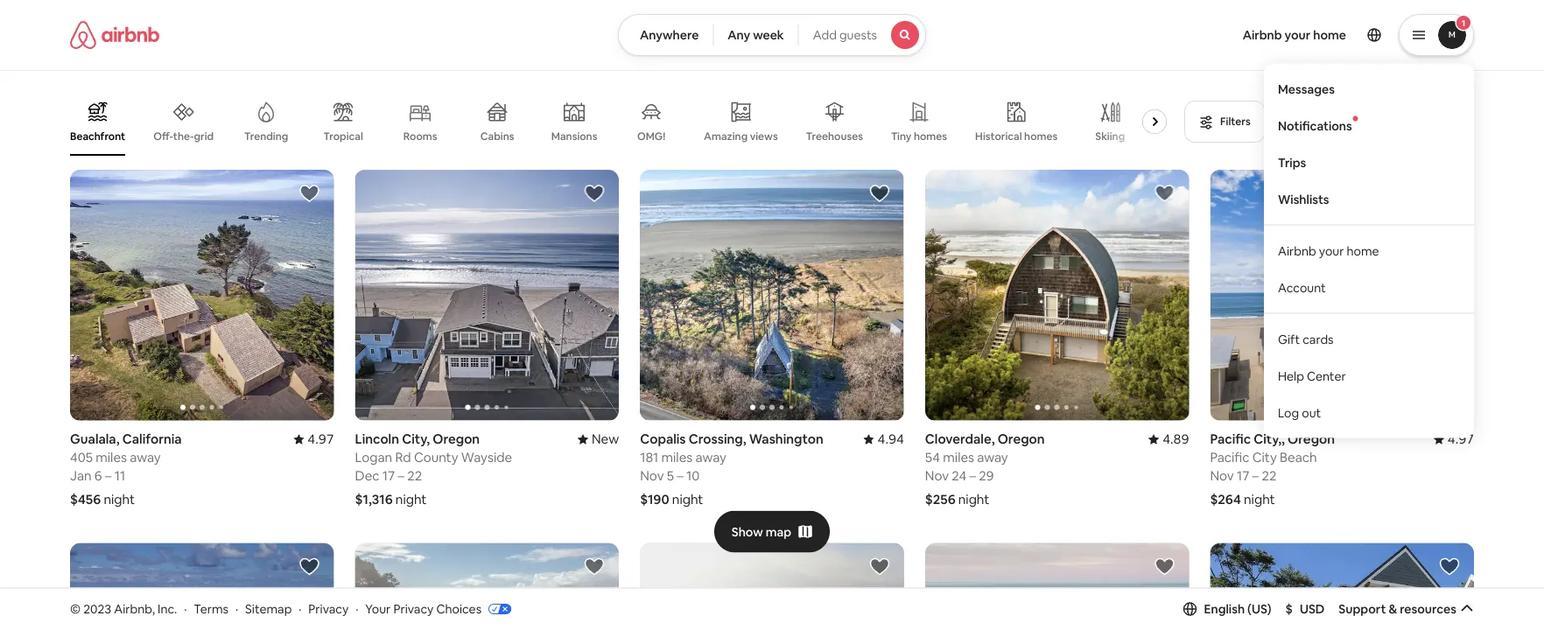 Task type: describe. For each thing, give the bounding box(es) containing it.
rd
[[395, 449, 411, 466]]

has notifications image
[[1353, 116, 1358, 121]]

rooms
[[403, 130, 437, 143]]

away for 54 miles away
[[977, 449, 1008, 466]]

$1,316
[[355, 491, 393, 508]]

4.94
[[878, 431, 904, 448]]

show map
[[732, 524, 792, 540]]

beach
[[1280, 449, 1317, 466]]

away inside copalis crossing, washington 181 miles away nov 5 – 10 $190 night
[[695, 449, 726, 466]]

1 vertical spatial airbnb your home link
[[1264, 233, 1474, 269]]

english (us)
[[1204, 601, 1272, 617]]

sitemap link
[[245, 601, 292, 617]]

cloverdale, oregon 54 miles away nov 24 – 29 $256 night
[[925, 431, 1045, 508]]

$
[[1286, 601, 1293, 617]]

wishlists
[[1278, 191, 1329, 207]]

filters button
[[1184, 101, 1266, 143]]

nov for pacific
[[1210, 467, 1234, 485]]

2023
[[83, 601, 111, 617]]

help
[[1278, 368, 1304, 384]]

off-
[[153, 129, 173, 143]]

resources
[[1400, 601, 1457, 617]]

gualala, california 405 miles away jan 6 – 11 $456 night
[[70, 431, 182, 508]]

1 pacific from the top
[[1210, 431, 1251, 448]]

views
[[750, 129, 778, 143]]

add to wishlist: westport, washington image
[[299, 556, 320, 577]]

any week
[[728, 27, 784, 43]]

none search field containing anywhere
[[618, 14, 926, 56]]

lincoln city, oregon logan rd county wayside dec 17 – 22 $1,316 night
[[355, 431, 512, 508]]

6
[[94, 467, 102, 485]]

add guests button
[[798, 14, 926, 56]]

off-the-grid
[[153, 129, 214, 143]]

airbnb your home for bottom airbnb your home link
[[1278, 243, 1379, 259]]

filters
[[1220, 115, 1251, 128]]

english
[[1204, 601, 1245, 617]]

log
[[1278, 405, 1299, 421]]

airbnb,
[[114, 601, 155, 617]]

airbnb for the top airbnb your home link
[[1243, 27, 1282, 43]]

gift
[[1278, 331, 1300, 347]]

cabins
[[480, 130, 514, 143]]

california
[[122, 431, 182, 448]]

– inside cloverdale, oregon 54 miles away nov 24 – 29 $256 night
[[970, 467, 976, 485]]

profile element
[[947, 0, 1474, 438]]

messages link
[[1264, 71, 1474, 107]]

add guests
[[813, 27, 877, 43]]

anywhere
[[640, 27, 699, 43]]

omg!
[[637, 130, 666, 143]]

privacy link
[[308, 601, 349, 617]]

any
[[728, 27, 750, 43]]

add to wishlist: lincoln city, oregon image
[[1154, 556, 1175, 577]]

center
[[1307, 368, 1346, 384]]

support & resources button
[[1339, 601, 1474, 617]]

gualala,
[[70, 431, 119, 448]]

map
[[766, 524, 792, 540]]

before
[[1358, 115, 1392, 128]]

any week button
[[713, 14, 799, 56]]

$190
[[640, 491, 669, 508]]

1 · from the left
[[184, 601, 187, 617]]

total
[[1333, 115, 1356, 128]]

your for bottom airbnb your home link
[[1319, 243, 1344, 259]]

messages
[[1278, 81, 1335, 97]]

city,,
[[1254, 431, 1285, 448]]

skiing
[[1095, 130, 1125, 143]]

– inside lincoln city, oregon logan rd county wayside dec 17 – 22 $1,316 night
[[398, 467, 404, 485]]

grid
[[194, 129, 214, 143]]

1
[[1462, 17, 1466, 28]]

– inside copalis crossing, washington 181 miles away nov 5 – 10 $190 night
[[677, 467, 684, 485]]

terms link
[[194, 601, 229, 617]]

crossing,
[[689, 431, 746, 448]]

4.97 out of 5 average rating image for gualala, california 405 miles away jan 6 – 11 $456 night
[[294, 431, 334, 448]]

usd
[[1300, 601, 1325, 617]]

54
[[925, 449, 940, 466]]

24
[[952, 467, 967, 485]]

cards
[[1303, 331, 1334, 347]]

treehouses
[[806, 130, 863, 143]]

4.97 for gualala, california 405 miles away jan 6 – 11 $456 night
[[308, 431, 334, 448]]

taxes
[[1394, 115, 1421, 128]]

night inside cloverdale, oregon 54 miles away nov 24 – 29 $256 night
[[958, 491, 989, 508]]

notifications
[[1278, 118, 1352, 134]]

historical
[[975, 129, 1022, 143]]

support & resources
[[1339, 601, 1457, 617]]

guests
[[839, 27, 877, 43]]

night inside lincoln city, oregon logan rd county wayside dec 17 – 22 $1,316 night
[[396, 491, 427, 508]]

tropical
[[323, 130, 363, 143]]

inc.
[[158, 601, 177, 617]]

17 inside pacific city,, oregon pacific city beach nov 17 – 22 $264 night
[[1237, 467, 1249, 485]]

– inside pacific city,, oregon pacific city beach nov 17 – 22 $264 night
[[1252, 467, 1259, 485]]

nov inside cloverdale, oregon 54 miles away nov 24 – 29 $256 night
[[925, 467, 949, 485]]

new
[[592, 431, 619, 448]]

4.89 out of 5 average rating image
[[1149, 431, 1189, 448]]

trending
[[244, 130, 288, 143]]



Task type: vqa. For each thing, say whether or not it's contained in the screenshot.


Task type: locate. For each thing, give the bounding box(es) containing it.
· right inc.
[[184, 601, 187, 617]]

– down the rd at the left bottom
[[398, 467, 404, 485]]

· left the your
[[356, 601, 358, 617]]

· left privacy link
[[299, 601, 302, 617]]

oregon up county
[[433, 431, 480, 448]]

3 away from the left
[[977, 449, 1008, 466]]

away inside cloverdale, oregon 54 miles away nov 24 – 29 $256 night
[[977, 449, 1008, 466]]

3 night from the left
[[672, 491, 703, 508]]

0 vertical spatial home
[[1313, 27, 1346, 43]]

airbnb up account
[[1278, 243, 1316, 259]]

choices
[[436, 601, 482, 617]]

1 horizontal spatial 17
[[1237, 467, 1249, 485]]

$ usd
[[1286, 601, 1325, 617]]

wishlists link
[[1264, 181, 1474, 218]]

17
[[382, 467, 395, 485], [1237, 467, 1249, 485]]

0 horizontal spatial homes
[[914, 130, 947, 143]]

gift cards
[[1278, 331, 1334, 347]]

2 night from the left
[[396, 491, 427, 508]]

1 horizontal spatial homes
[[1024, 129, 1058, 143]]

night
[[104, 491, 135, 508], [396, 491, 427, 508], [672, 491, 703, 508], [958, 491, 989, 508], [1244, 491, 1275, 508]]

wayside
[[461, 449, 512, 466]]

add to wishlist: neskowin, oregon image
[[584, 556, 605, 577]]

new place to stay image
[[578, 431, 619, 448]]

5 – from the left
[[1252, 467, 1259, 485]]

away down california
[[130, 449, 161, 466]]

night down 29
[[958, 491, 989, 508]]

2 miles from the left
[[661, 449, 693, 466]]

show map button
[[714, 511, 830, 553]]

airbnb up messages
[[1243, 27, 1282, 43]]

0 horizontal spatial 17
[[382, 467, 395, 485]]

away down crossing,
[[695, 449, 726, 466]]

week
[[753, 27, 784, 43]]

add
[[813, 27, 837, 43]]

airbnb your home link down wishlists link
[[1264, 233, 1474, 269]]

night inside copalis crossing, washington 181 miles away nov 5 – 10 $190 night
[[672, 491, 703, 508]]

2 nov from the left
[[925, 467, 949, 485]]

away inside gualala, california 405 miles away jan 6 – 11 $456 night
[[130, 449, 161, 466]]

amazing views
[[704, 129, 778, 143]]

2 4.97 out of 5 average rating image from the left
[[1434, 431, 1474, 448]]

trips link
[[1264, 144, 1474, 181]]

0 horizontal spatial nov
[[640, 467, 664, 485]]

homes for tiny homes
[[914, 130, 947, 143]]

oregon up beach
[[1288, 431, 1335, 448]]

2 pacific from the top
[[1210, 449, 1249, 466]]

4.97
[[308, 431, 334, 448], [1448, 431, 1474, 448]]

1 vertical spatial airbnb
[[1278, 243, 1316, 259]]

the-
[[173, 129, 194, 143]]

add to wishlist: copalis crossing, washington image
[[869, 183, 890, 204]]

your for the top airbnb your home link
[[1285, 27, 1311, 43]]

1 22 from the left
[[407, 467, 422, 485]]

oregon for pacific city,, oregon
[[1288, 431, 1335, 448]]

2 horizontal spatial away
[[977, 449, 1008, 466]]

amazing
[[704, 129, 748, 143]]

sitemap
[[245, 601, 292, 617]]

·
[[184, 601, 187, 617], [235, 601, 238, 617], [299, 601, 302, 617], [356, 601, 358, 617]]

1 horizontal spatial 4.97
[[1448, 431, 1474, 448]]

your privacy choices
[[365, 601, 482, 617]]

miles for gualala,
[[96, 449, 127, 466]]

away
[[130, 449, 161, 466], [695, 449, 726, 466], [977, 449, 1008, 466]]

log out button
[[1264, 394, 1474, 431]]

17 up '$264'
[[1237, 467, 1249, 485]]

©
[[70, 601, 81, 617]]

22 inside pacific city,, oregon pacific city beach nov 17 – 22 $264 night
[[1262, 467, 1277, 485]]

group containing off-the-grid
[[70, 88, 1174, 156]]

tiny homes
[[891, 130, 947, 143]]

county
[[414, 449, 458, 466]]

2 – from the left
[[398, 467, 404, 485]]

1 horizontal spatial miles
[[661, 449, 693, 466]]

&
[[1389, 601, 1397, 617]]

5 night from the left
[[1244, 491, 1275, 508]]

3 · from the left
[[299, 601, 302, 617]]

mansions
[[551, 130, 597, 143]]

night right '$264'
[[1244, 491, 1275, 508]]

support
[[1339, 601, 1386, 617]]

privacy down add to wishlist: westport, washington 'icon'
[[308, 601, 349, 617]]

miles up 24 at the right of the page
[[943, 449, 974, 466]]

nov inside copalis crossing, washington 181 miles away nov 5 – 10 $190 night
[[640, 467, 664, 485]]

1 vertical spatial your
[[1319, 243, 1344, 259]]

night down 11
[[104, 491, 135, 508]]

notifications link
[[1264, 107, 1474, 144]]

3 nov from the left
[[1210, 467, 1234, 485]]

your
[[365, 601, 391, 617]]

your up account
[[1319, 243, 1344, 259]]

gift cards link
[[1264, 321, 1474, 358]]

$264
[[1210, 491, 1241, 508]]

0 horizontal spatial privacy
[[308, 601, 349, 617]]

0 horizontal spatial away
[[130, 449, 161, 466]]

1 17 from the left
[[382, 467, 395, 485]]

3 – from the left
[[677, 467, 684, 485]]

copalis crossing, washington 181 miles away nov 5 – 10 $190 night
[[640, 431, 823, 508]]

2 privacy from the left
[[393, 601, 434, 617]]

22 down city
[[1262, 467, 1277, 485]]

– right 24 at the right of the page
[[970, 467, 976, 485]]

miles inside gualala, california 405 miles away jan 6 – 11 $456 night
[[96, 449, 127, 466]]

home up messages
[[1313, 27, 1346, 43]]

add to wishlist: cloverdale, oregon image
[[1154, 183, 1175, 204]]

4 night from the left
[[958, 491, 989, 508]]

terms
[[194, 601, 229, 617]]

home for the top airbnb your home link
[[1313, 27, 1346, 43]]

miles inside cloverdale, oregon 54 miles away nov 24 – 29 $256 night
[[943, 449, 974, 466]]

1 vertical spatial airbnb your home
[[1278, 243, 1379, 259]]

copalis
[[640, 431, 686, 448]]

0 horizontal spatial oregon
[[433, 431, 480, 448]]

– right the 5
[[677, 467, 684, 485]]

nov for 181
[[640, 467, 664, 485]]

2 away from the left
[[695, 449, 726, 466]]

1 vertical spatial home
[[1347, 243, 1379, 259]]

nov up '$264'
[[1210, 467, 1234, 485]]

privacy right the your
[[393, 601, 434, 617]]

11
[[114, 467, 125, 485]]

4.97 for pacific city,, oregon pacific city beach nov 17 – 22 $264 night
[[1448, 431, 1474, 448]]

airbnb your home up account
[[1278, 243, 1379, 259]]

22 inside lincoln city, oregon logan rd county wayside dec 17 – 22 $1,316 night
[[407, 467, 422, 485]]

$256
[[925, 491, 956, 508]]

oregon right cloverdale,
[[998, 431, 1045, 448]]

homes right tiny
[[914, 130, 947, 143]]

oregon inside pacific city,, oregon pacific city beach nov 17 – 22 $264 night
[[1288, 431, 1335, 448]]

account
[[1278, 280, 1326, 296]]

oregon inside cloverdale, oregon 54 miles away nov 24 – 29 $256 night
[[998, 431, 1045, 448]]

4.97 out of 5 average rating image for pacific city,, oregon pacific city beach nov 17 – 22 $264 night
[[1434, 431, 1474, 448]]

0 horizontal spatial 4.97 out of 5 average rating image
[[294, 431, 334, 448]]

4.94 out of 5 average rating image
[[864, 431, 904, 448]]

10
[[686, 467, 700, 485]]

1 night from the left
[[104, 491, 135, 508]]

city
[[1252, 449, 1277, 466]]

oregon inside lincoln city, oregon logan rd county wayside dec 17 – 22 $1,316 night
[[433, 431, 480, 448]]

1 horizontal spatial your
[[1319, 243, 1344, 259]]

group
[[70, 88, 1174, 156], [70, 170, 334, 421], [355, 170, 619, 421], [640, 170, 904, 421], [925, 170, 1189, 421], [1210, 170, 1474, 421], [70, 543, 334, 630], [355, 543, 619, 630], [640, 543, 904, 630], [925, 543, 1189, 630], [1210, 543, 1474, 630]]

1 horizontal spatial privacy
[[393, 601, 434, 617]]

– right 6
[[105, 467, 112, 485]]

home up account link
[[1347, 243, 1379, 259]]

2 horizontal spatial oregon
[[1288, 431, 1335, 448]]

homes right historical
[[1024, 129, 1058, 143]]

29
[[979, 467, 994, 485]]

1 horizontal spatial 22
[[1262, 467, 1277, 485]]

(us)
[[1248, 601, 1272, 617]]

1 away from the left
[[130, 449, 161, 466]]

pacific
[[1210, 431, 1251, 448], [1210, 449, 1249, 466]]

1 4.97 from the left
[[308, 431, 334, 448]]

4 · from the left
[[356, 601, 358, 617]]

airbnb your home for the top airbnb your home link
[[1243, 27, 1346, 43]]

lincoln
[[355, 431, 399, 448]]

miles inside copalis crossing, washington 181 miles away nov 5 – 10 $190 night
[[661, 449, 693, 466]]

1 horizontal spatial 4.97 out of 5 average rating image
[[1434, 431, 1474, 448]]

1 horizontal spatial nov
[[925, 467, 949, 485]]

cloverdale,
[[925, 431, 995, 448]]

– down city
[[1252, 467, 1259, 485]]

2 22 from the left
[[1262, 467, 1277, 485]]

1 4.97 out of 5 average rating image from the left
[[294, 431, 334, 448]]

0 horizontal spatial your
[[1285, 27, 1311, 43]]

1 nov from the left
[[640, 467, 664, 485]]

homes for historical homes
[[1024, 129, 1058, 143]]

logan
[[355, 449, 392, 466]]

3 miles from the left
[[943, 449, 974, 466]]

your
[[1285, 27, 1311, 43], [1319, 243, 1344, 259]]

0 horizontal spatial 4.97
[[308, 431, 334, 448]]

airbnb your home link up messages
[[1232, 17, 1357, 53]]

4 – from the left
[[970, 467, 976, 485]]

help center
[[1278, 368, 1346, 384]]

0 vertical spatial airbnb your home
[[1243, 27, 1346, 43]]

1 oregon from the left
[[433, 431, 480, 448]]

add to wishlist: lincoln city, oregon image
[[584, 183, 605, 204]]

pacific left city
[[1210, 449, 1249, 466]]

historical homes
[[975, 129, 1058, 143]]

help center link
[[1264, 358, 1474, 394]]

2 horizontal spatial miles
[[943, 449, 974, 466]]

away up 29
[[977, 449, 1008, 466]]

nov down 54
[[925, 467, 949, 485]]

airbnb your home up messages
[[1243, 27, 1346, 43]]

– inside gualala, california 405 miles away jan 6 – 11 $456 night
[[105, 467, 112, 485]]

0 horizontal spatial 22
[[407, 467, 422, 485]]

pacific left 'city,,'
[[1210, 431, 1251, 448]]

show
[[732, 524, 763, 540]]

2 17 from the left
[[1237, 467, 1249, 485]]

miles for cloverdale,
[[943, 449, 974, 466]]

add to wishlist: gualala, california image
[[299, 183, 320, 204]]

miles
[[96, 449, 127, 466], [661, 449, 693, 466], [943, 449, 974, 466]]

add to wishlist: bandon, oregon image
[[869, 556, 890, 577]]

terms · sitemap · privacy ·
[[194, 601, 358, 617]]

1 privacy from the left
[[308, 601, 349, 617]]

out
[[1302, 405, 1321, 421]]

22 down the rd at the left bottom
[[407, 467, 422, 485]]

home for bottom airbnb your home link
[[1347, 243, 1379, 259]]

beachfront
[[70, 130, 125, 143]]

1 horizontal spatial away
[[695, 449, 726, 466]]

0 vertical spatial airbnb your home link
[[1232, 17, 1357, 53]]

2 · from the left
[[235, 601, 238, 617]]

trips
[[1278, 155, 1306, 170]]

2 horizontal spatial nov
[[1210, 467, 1234, 485]]

your up messages
[[1285, 27, 1311, 43]]

airbnb your home
[[1243, 27, 1346, 43], [1278, 243, 1379, 259]]

airbnb for bottom airbnb your home link
[[1278, 243, 1316, 259]]

nov inside pacific city,, oregon pacific city beach nov 17 – 22 $264 night
[[1210, 467, 1234, 485]]

0 vertical spatial pacific
[[1210, 431, 1251, 448]]

3 oregon from the left
[[1288, 431, 1335, 448]]

miles up 11
[[96, 449, 127, 466]]

181
[[640, 449, 659, 466]]

city,
[[402, 431, 430, 448]]

4.89
[[1163, 431, 1189, 448]]

oregon for lincoln city, oregon
[[433, 431, 480, 448]]

night down 10
[[672, 491, 703, 508]]

jan
[[70, 467, 92, 485]]

0 horizontal spatial miles
[[96, 449, 127, 466]]

night inside gualala, california 405 miles away jan 6 – 11 $456 night
[[104, 491, 135, 508]]

display total before taxes
[[1294, 115, 1421, 128]]

17 inside lincoln city, oregon logan rd county wayside dec 17 – 22 $1,316 night
[[382, 467, 395, 485]]

0 vertical spatial your
[[1285, 27, 1311, 43]]

privacy
[[308, 601, 349, 617], [393, 601, 434, 617]]

$456
[[70, 491, 101, 508]]

1 horizontal spatial oregon
[[998, 431, 1045, 448]]

© 2023 airbnb, inc. ·
[[70, 601, 187, 617]]

None search field
[[618, 14, 926, 56]]

english (us) button
[[1183, 601, 1272, 617]]

2 4.97 from the left
[[1448, 431, 1474, 448]]

4.97 out of 5 average rating image
[[294, 431, 334, 448], [1434, 431, 1474, 448]]

display
[[1294, 115, 1330, 128]]

2 oregon from the left
[[998, 431, 1045, 448]]

· right terms link
[[235, 601, 238, 617]]

–
[[105, 467, 112, 485], [398, 467, 404, 485], [677, 467, 684, 485], [970, 467, 976, 485], [1252, 467, 1259, 485]]

miles up the 5
[[661, 449, 693, 466]]

your privacy choices link
[[365, 601, 511, 618]]

add to wishlist: pacific beach, washington image
[[1439, 556, 1460, 577]]

0 vertical spatial airbnb
[[1243, 27, 1282, 43]]

tiny
[[891, 130, 912, 143]]

dec
[[355, 467, 380, 485]]

night right $1,316
[[396, 491, 427, 508]]

away for 405 miles away
[[130, 449, 161, 466]]

17 right dec
[[382, 467, 395, 485]]

405
[[70, 449, 93, 466]]

1 – from the left
[[105, 467, 112, 485]]

nov left the 5
[[640, 467, 664, 485]]

1 vertical spatial pacific
[[1210, 449, 1249, 466]]

airbnb your home link
[[1232, 17, 1357, 53], [1264, 233, 1474, 269]]

night inside pacific city,, oregon pacific city beach nov 17 – 22 $264 night
[[1244, 491, 1275, 508]]

1 miles from the left
[[96, 449, 127, 466]]



